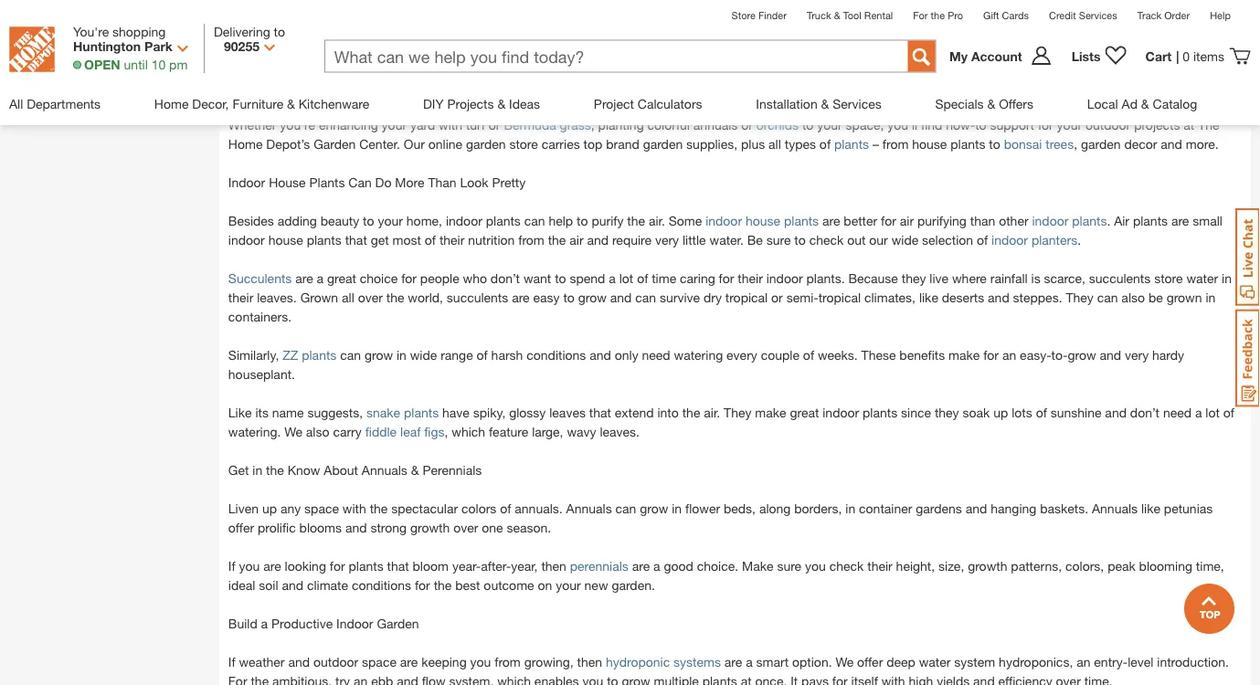 Task type: vqa. For each thing, say whether or not it's contained in the screenshot.
leftmost an
yes



Task type: locate. For each thing, give the bounding box(es) containing it.
0 horizontal spatial ,
[[445, 425, 448, 440]]

check down "borders,"
[[830, 559, 864, 574]]

shopping
[[113, 24, 166, 39]]

can
[[525, 213, 545, 228], [636, 290, 657, 305], [1098, 290, 1119, 305], [340, 348, 361, 363], [616, 501, 637, 516]]

0 horizontal spatial succulents
[[447, 290, 509, 305]]

1 horizontal spatial wide
[[892, 233, 919, 248]]

succulents down who
[[447, 290, 509, 305]]

beauty
[[321, 213, 360, 228]]

0 horizontal spatial great
[[327, 271, 356, 286]]

house inside . air plants are small indoor house plants that get most of their nutrition from the air and require very little water. be sure to check out our wide selection of
[[268, 233, 303, 248]]

and left the strong
[[346, 521, 367, 536]]

projects
[[447, 96, 494, 111]]

check
[[810, 233, 844, 248], [830, 559, 864, 574]]

watering
[[674, 348, 723, 363]]

live chat image
[[1236, 208, 1261, 306]]

the home depot image
[[9, 27, 55, 72]]

rental
[[865, 9, 893, 21]]

over left time.
[[1057, 674, 1081, 686]]

0 horizontal spatial offer
[[228, 521, 254, 536]]

2 vertical spatial that
[[387, 559, 409, 574]]

0 vertical spatial house
[[913, 137, 948, 152]]

ad
[[1122, 96, 1138, 111]]

then up on
[[542, 559, 567, 574]]

plants inside the are a smart option. we offer deep water system hydroponics, an entry-level introduction. for the ambitious, try an ebb and flow system, which enables you to grow multiple plants at once. it pays for itself with high yields and efficiency over time.
[[703, 674, 738, 686]]

and right ebb
[[397, 674, 419, 686]]

store inside to your space, you'll find how-to support for your outdoor projects at the home depot's garden center. our online garden store carries top brand garden supplies, plus all types of
[[510, 137, 538, 152]]

1 vertical spatial for
[[228, 674, 247, 686]]

are inside the 'are a good choice. make sure you check their height, size, growth patterns, colors, peak blooming time, ideal soil and climate conditions for the best outcome on your new garden.'
[[632, 559, 650, 574]]

after-
[[481, 559, 511, 574]]

it
[[791, 674, 798, 686]]

every
[[727, 348, 758, 363]]

your right on
[[556, 578, 581, 593]]

outdoor down local at the right top of page
[[1086, 117, 1131, 132]]

for up dry
[[719, 271, 735, 286]]

0 vertical spatial wide
[[892, 233, 919, 248]]

2 horizontal spatial ,
[[1074, 137, 1078, 152]]

tropical down plants.
[[819, 290, 861, 305]]

their down home,
[[440, 233, 465, 248]]

garden left the decor
[[1082, 137, 1121, 152]]

up inside the liven up any space with the spectacular colors of annuals. annuals can grow in flower beds, along borders, in container gardens and hanging baskets. annuals like petunias offer prolific blooms and strong growth over one season.
[[262, 501, 277, 516]]

perennials
[[570, 559, 629, 574]]

over
[[358, 290, 383, 305], [454, 521, 479, 536], [1057, 674, 1081, 686]]

1 vertical spatial space
[[362, 655, 397, 670]]

of
[[820, 137, 831, 152], [425, 233, 436, 248], [977, 233, 989, 248], [637, 271, 649, 286], [477, 348, 488, 363], [804, 348, 815, 363], [1036, 405, 1048, 420], [1224, 405, 1235, 420], [500, 501, 511, 516]]

are up garden.
[[632, 559, 650, 574]]

0 vertical spatial air.
[[649, 213, 665, 228]]

grown
[[300, 290, 338, 305]]

0 vertical spatial don't
[[491, 271, 520, 286]]

don't right who
[[491, 271, 520, 286]]

0 horizontal spatial leaves.
[[257, 290, 297, 305]]

outdoor up "try"
[[314, 655, 359, 670]]

0 vertical spatial leaves.
[[257, 290, 297, 305]]

home left decor,
[[154, 96, 189, 111]]

indoor house plants can do more than look pretty
[[228, 175, 526, 190]]

can
[[349, 175, 372, 190]]

0 vertical spatial they
[[902, 271, 927, 286]]

local ad & catalog link
[[1088, 82, 1198, 125]]

2 if from the top
[[228, 655, 236, 670]]

plants inside have spiky, glossy leaves that extend into the air. they make great indoor plants since they soak up lots of sunshine and don't need a lot of watering. we also carry
[[863, 405, 898, 420]]

of inside the liven up any space with the spectacular colors of annuals. annuals can grow in flower beds, along borders, in container gardens and hanging baskets. annuals like petunias offer prolific blooms and strong growth over one season.
[[500, 501, 511, 516]]

tool
[[844, 9, 862, 21]]

air. left the some
[[649, 213, 665, 228]]

they down can grow in wide range of harsh conditions and only need watering every couple of weeks. these benefits make for an easy-to-grow and very hardy houseplant. on the bottom of the page
[[724, 405, 752, 420]]

need inside can grow in wide range of harsh conditions and only need watering every couple of weeks. these benefits make for an easy-to-grow and very hardy houseplant.
[[642, 348, 671, 363]]

, down have
[[445, 425, 448, 440]]

similarly, zz plants
[[228, 348, 337, 363]]

the inside the 'are a good choice. make sure you check their height, size, growth patterns, colors, peak blooming time, ideal soil and climate conditions for the best outcome on your new garden.'
[[434, 578, 452, 593]]

bloom
[[413, 559, 449, 574]]

the up the strong
[[370, 501, 388, 516]]

for inside to your space, you'll find how-to support for your outdoor projects at the home depot's garden center. our online garden store carries top brand garden supplies, plus all types of
[[1039, 117, 1054, 132]]

selection
[[923, 233, 974, 248]]

0 horizontal spatial which
[[452, 425, 486, 440]]

gift cards
[[984, 9, 1029, 21]]

all departments link
[[9, 82, 101, 125]]

are left small
[[1172, 213, 1190, 228]]

from
[[883, 137, 909, 152], [519, 233, 545, 248], [495, 655, 521, 670]]

over down 'colors'
[[454, 521, 479, 536]]

1 horizontal spatial air.
[[704, 405, 721, 420]]

1 vertical spatial need
[[1164, 405, 1192, 420]]

and down "rainfall"
[[988, 290, 1010, 305]]

with inside the liven up any space with the spectacular colors of annuals. annuals can grow in flower beds, along borders, in container gardens and hanging baskets. annuals like petunias offer prolific blooms and strong growth over one season.
[[343, 501, 366, 516]]

0 horizontal spatial that
[[345, 233, 367, 248]]

like inside are a great choice for people who don't want to spend a lot of time caring for their indoor plants. because they live where rainfall is scarce, succulents store water in their leaves. grown all over the world, succulents are easy to grow and can survive dry tropical or semi-tropical climates, like deserts and steppes. they can also be grown in containers.
[[920, 290, 939, 305]]

lot inside are a great choice for people who don't want to spend a lot of time caring for their indoor plants. because they live where rainfall is scarce, succulents store water in their leaves. grown all over the world, succulents are easy to grow and can survive dry tropical or semi-tropical climates, like deserts and steppes. they can also be grown in containers.
[[620, 271, 634, 286]]

1 horizontal spatial need
[[1164, 405, 1192, 420]]

like inside the liven up any space with the spectacular colors of annuals. annuals can grow in flower beds, along borders, in container gardens and hanging baskets. annuals like petunias offer prolific blooms and strong growth over one season.
[[1142, 501, 1161, 516]]

their inside the 'are a good choice. make sure you check their height, size, growth patterns, colors, peak blooming time, ideal soil and climate conditions for the best outcome on your new garden.'
[[868, 559, 893, 574]]

0 vertical spatial indoor
[[228, 175, 265, 190]]

garden up kitchenware
[[323, 44, 428, 83]]

1 horizontal spatial lot
[[1206, 405, 1221, 420]]

they down scarce,
[[1066, 290, 1094, 305]]

with inside the are a smart option. we offer deep water system hydroponics, an entry-level introduction. for the ambitious, try an ebb and flow system, which enables you to grow multiple plants at once. it pays for itself with high yields and efficiency over time.
[[882, 674, 906, 686]]

1 vertical spatial up
[[262, 501, 277, 516]]

sure inside the 'are a good choice. make sure you check their height, size, growth patterns, colors, peak blooming time, ideal soil and climate conditions for the best outcome on your new garden.'
[[778, 559, 802, 574]]

tropical
[[726, 290, 768, 305], [819, 290, 861, 305]]

1 vertical spatial over
[[454, 521, 479, 536]]

0 horizontal spatial outdoor
[[314, 655, 359, 670]]

which down have
[[452, 425, 486, 440]]

0 horizontal spatial tropical
[[726, 290, 768, 305]]

indoor down climate at the bottom left of the page
[[337, 617, 374, 632]]

ideal
[[228, 578, 255, 593]]

2 horizontal spatial that
[[590, 405, 612, 420]]

easy
[[533, 290, 560, 305]]

delivering to
[[214, 24, 285, 39]]

can down time
[[636, 290, 657, 305]]

snake
[[367, 405, 401, 420]]

park
[[145, 39, 173, 54]]

from up want at the left of the page
[[519, 233, 545, 248]]

1 horizontal spatial garden
[[643, 137, 683, 152]]

0 vertical spatial with
[[439, 117, 463, 132]]

0 vertical spatial about
[[228, 44, 314, 83]]

annuals down fiddle
[[362, 463, 408, 478]]

which
[[452, 425, 486, 440], [498, 674, 531, 686]]

in left the range
[[397, 348, 407, 363]]

0 vertical spatial ,
[[591, 117, 595, 132]]

over inside the liven up any space with the spectacular colors of annuals. annuals can grow in flower beds, along borders, in container gardens and hanging baskets. annuals like petunias offer prolific blooms and strong growth over one season.
[[454, 521, 479, 536]]

get
[[228, 463, 249, 478]]

1 horizontal spatial very
[[1125, 348, 1149, 363]]

fiddle
[[365, 425, 397, 440]]

system
[[955, 655, 996, 670]]

a for garden
[[261, 617, 268, 632]]

a inside have spiky, glossy leaves that extend into the air. they make great indoor plants since they soak up lots of sunshine and don't need a lot of watering. we also carry
[[1196, 405, 1203, 420]]

small
[[1193, 213, 1223, 228]]

the right into
[[683, 405, 701, 420]]

gift
[[984, 9, 1000, 21]]

offer inside the liven up any space with the spectacular colors of annuals. annuals can grow in flower beds, along borders, in container gardens and hanging baskets. annuals like petunias offer prolific blooms and strong growth over one season.
[[228, 521, 254, 536]]

climate
[[307, 578, 348, 593]]

1 vertical spatial services
[[833, 96, 882, 111]]

leaves. down succulents
[[257, 290, 297, 305]]

for left easy- on the right bottom
[[984, 348, 999, 363]]

2 horizontal spatial annuals
[[1093, 501, 1138, 516]]

2 horizontal spatial an
[[1077, 655, 1091, 670]]

an inside can grow in wide range of harsh conditions and only need watering every couple of weeks. these benefits make for an easy-to-grow and very hardy houseplant.
[[1003, 348, 1017, 363]]

kitchenware
[[299, 96, 370, 111]]

for down weather on the bottom left of page
[[228, 674, 247, 686]]

about
[[228, 44, 314, 83], [324, 463, 358, 478]]

leaves
[[550, 405, 586, 420]]

a inside the are a smart option. we offer deep water system hydroponics, an entry-level introduction. for the ambitious, try an ebb and flow system, which enables you to grow multiple plants at once. it pays for itself with high yields and efficiency over time.
[[746, 655, 753, 670]]

to down indoor house plants link
[[795, 233, 806, 248]]

0 vertical spatial space
[[305, 501, 339, 516]]

0 horizontal spatial house
[[268, 233, 303, 248]]

are a great choice for people who don't want to spend a lot of time caring for their indoor plants. because they live where rainfall is scarce, succulents store water in their leaves. grown all over the world, succulents are easy to grow and can survive dry tropical or semi-tropical climates, like deserts and steppes. they can also be grown in containers.
[[228, 271, 1232, 324]]

the left know
[[266, 463, 284, 478]]

hardy
[[1153, 348, 1185, 363]]

0 horizontal spatial lot
[[620, 271, 634, 286]]

if left weather on the bottom left of page
[[228, 655, 236, 670]]

1 vertical spatial make
[[756, 405, 787, 420]]

1 vertical spatial all
[[342, 290, 355, 305]]

are left "better"
[[823, 213, 841, 228]]

from left growing,
[[495, 655, 521, 670]]

garden
[[466, 137, 506, 152], [643, 137, 683, 152], [1082, 137, 1121, 152]]

1 horizontal spatial they
[[1066, 290, 1094, 305]]

& right ad
[[1142, 96, 1150, 111]]

catalog
[[1153, 96, 1198, 111]]

of right lots
[[1036, 405, 1048, 420]]

wide right our
[[892, 233, 919, 248]]

an up time.
[[1077, 655, 1091, 670]]

plants down how-
[[951, 137, 986, 152]]

that left bloom
[[387, 559, 409, 574]]

caring
[[680, 271, 716, 286]]

annuals
[[362, 463, 408, 478], [567, 501, 612, 516], [1093, 501, 1138, 516]]

system,
[[449, 674, 494, 686]]

0 horizontal spatial we
[[285, 425, 303, 440]]

grow right easy- on the right bottom
[[1068, 348, 1097, 363]]

my
[[950, 49, 968, 64]]

0 horizontal spatial air.
[[649, 213, 665, 228]]

None text field
[[325, 41, 890, 74], [325, 41, 890, 74], [325, 41, 890, 74], [325, 41, 890, 74]]

over inside the are a smart option. we offer deep water system hydroponics, an entry-level introduction. for the ambitious, try an ebb and flow system, which enables you to grow multiple plants at once. it pays for itself with high yields and efficiency over time.
[[1057, 674, 1081, 686]]

don't inside are a great choice for people who don't want to spend a lot of time caring for their indoor plants. because they live where rainfall is scarce, succulents store water in their leaves. grown all over the world, succulents are easy to grow and can survive dry tropical or semi-tropical climates, like deserts and steppes. they can also be grown in containers.
[[491, 271, 520, 286]]

for left itself
[[833, 674, 848, 686]]

home
[[154, 96, 189, 111], [228, 137, 263, 152]]

0 vertical spatial check
[[810, 233, 844, 248]]

1 vertical spatial store
[[1155, 271, 1184, 286]]

they
[[1066, 290, 1094, 305], [724, 405, 752, 420]]

1 vertical spatial great
[[790, 405, 820, 420]]

0 vertical spatial offer
[[228, 521, 254, 536]]

plants right air
[[1134, 213, 1169, 228]]

lists link
[[1063, 45, 1137, 67]]

1 horizontal spatial then
[[577, 655, 603, 670]]

build
[[228, 617, 258, 632]]

need
[[642, 348, 671, 363], [1164, 405, 1192, 420]]

0 horizontal spatial very
[[655, 233, 679, 248]]

over down choice
[[358, 290, 383, 305]]

1 horizontal spatial that
[[387, 559, 409, 574]]

offer
[[228, 521, 254, 536], [858, 655, 884, 670]]

to your space, you'll find how-to support for your outdoor projects at the home depot's garden center. our online garden store carries top brand garden supplies, plus all types of
[[228, 117, 1220, 152]]

0 vertical spatial from
[[883, 137, 909, 152]]

a left good
[[654, 559, 661, 574]]

0 vertical spatial at
[[1184, 117, 1195, 132]]

of down than
[[977, 233, 989, 248]]

you inside the are a smart option. we offer deep water system hydroponics, an entry-level introduction. for the ambitious, try an ebb and flow system, which enables you to grow multiple plants at once. it pays for itself with high yields and efficiency over time.
[[583, 674, 604, 686]]

store up be
[[1155, 271, 1184, 286]]

that left get
[[345, 233, 367, 248]]

like left petunias
[[1142, 501, 1161, 516]]

1 horizontal spatial offer
[[858, 655, 884, 670]]

indoor inside . air plants are small indoor house plants that get most of their nutrition from the air and require very little water. be sure to check out our wide selection of
[[228, 233, 265, 248]]

have spiky, glossy leaves that extend into the air. they make great indoor plants since they soak up lots of sunshine and don't need a lot of watering. we also carry
[[228, 405, 1235, 440]]

0 horizontal spatial air
[[570, 233, 584, 248]]

the
[[931, 9, 945, 21], [627, 213, 645, 228], [548, 233, 566, 248], [387, 290, 405, 305], [683, 405, 701, 420], [266, 463, 284, 478], [370, 501, 388, 516], [434, 578, 452, 593], [251, 674, 269, 686]]

container
[[860, 501, 913, 516]]

growth inside the 'are a good choice. make sure you check their height, size, growth patterns, colors, peak blooming time, ideal soil and climate conditions for the best outcome on your new garden.'
[[968, 559, 1008, 574]]

plants down "systems"
[[703, 674, 738, 686]]

conditions inside can grow in wide range of harsh conditions and only need watering every couple of weeks. these benefits make for an easy-to-grow and very hardy houseplant.
[[527, 348, 586, 363]]

supplies,
[[687, 137, 738, 152]]

1 vertical spatial if
[[228, 655, 236, 670]]

once.
[[756, 674, 787, 686]]

are up the soil
[[263, 559, 281, 574]]

that
[[345, 233, 367, 248], [590, 405, 612, 420], [387, 559, 409, 574]]

that up wavy
[[590, 405, 612, 420]]

grow down spend
[[579, 290, 607, 305]]

the
[[1199, 117, 1220, 132]]

for
[[914, 9, 929, 21], [228, 674, 247, 686]]

&
[[834, 9, 841, 21], [287, 96, 295, 111], [498, 96, 506, 111], [822, 96, 830, 111], [988, 96, 996, 111], [1142, 96, 1150, 111], [411, 463, 419, 478]]

lot left feedback link image
[[1206, 405, 1221, 420]]

2 vertical spatial over
[[1057, 674, 1081, 686]]

0 horizontal spatial with
[[343, 501, 366, 516]]

we up itself
[[836, 655, 854, 670]]

1 vertical spatial house
[[746, 213, 781, 228]]

grow left flower
[[640, 501, 669, 516]]

bermuda grass link
[[504, 117, 591, 132]]

beds,
[[724, 501, 756, 516]]

indoor plants link
[[1033, 213, 1108, 228]]

wavy
[[567, 425, 597, 440]]

1 vertical spatial very
[[1125, 348, 1149, 363]]

sure right 'make'
[[778, 559, 802, 574]]

a inside the 'are a good choice. make sure you check their height, size, growth patterns, colors, peak blooming time, ideal soil and climate conditions for the best outcome on your new garden.'
[[654, 559, 661, 574]]

1 vertical spatial at
[[741, 674, 752, 686]]

pretty
[[492, 175, 526, 190]]

we down name
[[285, 425, 303, 440]]

enables
[[535, 674, 579, 686]]

1 horizontal spatial outdoor
[[1086, 117, 1131, 132]]

home inside to your space, you'll find how-to support for your outdoor projects at the home depot's garden center. our online garden store carries top brand garden supplies, plus all types of
[[228, 137, 263, 152]]

offer up itself
[[858, 655, 884, 670]]

which inside the are a smart option. we offer deep water system hydroponics, an entry-level introduction. for the ambitious, try an ebb and flow system, which enables you to grow multiple plants at once. it pays for itself with high yields and efficiency over time.
[[498, 674, 531, 686]]

they inside are a great choice for people who don't want to spend a lot of time caring for their indoor plants. because they live where rainfall is scarce, succulents store water in their leaves. grown all over the world, succulents are easy to grow and can survive dry tropical or semi-tropical climates, like deserts and steppes. they can also be grown in containers.
[[1066, 290, 1094, 305]]

for up bonsai trees link
[[1039, 117, 1054, 132]]

cards
[[1003, 9, 1029, 21]]

little
[[683, 233, 706, 248]]

0 vertical spatial that
[[345, 233, 367, 248]]

with up online
[[439, 117, 463, 132]]

0 vertical spatial .
[[1108, 213, 1111, 228]]

who
[[463, 271, 487, 286]]

and down looking
[[282, 578, 304, 593]]

itself
[[852, 674, 879, 686]]

for down if you are looking for plants that bloom year-after-year, then perennials
[[415, 578, 430, 593]]

a for we
[[746, 655, 753, 670]]

they inside have spiky, glossy leaves that extend into the air. they make great indoor plants since they soak up lots of sunshine and don't need a lot of watering. we also carry
[[935, 405, 960, 420]]

2 horizontal spatial or
[[772, 290, 783, 305]]

or inside are a great choice for people who don't want to spend a lot of time caring for their indoor plants. because they live where rainfall is scarce, succulents store water in their leaves. grown all over the world, succulents are easy to grow and can survive dry tropical or semi-tropical climates, like deserts and steppes. they can also be grown in containers.
[[772, 290, 783, 305]]

and inside have spiky, glossy leaves that extend into the air. they make great indoor plants since they soak up lots of sunshine and don't need a lot of watering. we also carry
[[1106, 405, 1127, 420]]

1 vertical spatial growth
[[968, 559, 1008, 574]]

1 horizontal spatial which
[[498, 674, 531, 686]]

make inside can grow in wide range of harsh conditions and only need watering every couple of weeks. these benefits make for an easy-to-grow and very hardy houseplant.
[[949, 348, 980, 363]]

0 vertical spatial for
[[914, 9, 929, 21]]

1 horizontal spatial .
[[1108, 213, 1111, 228]]

store inside are a great choice for people who don't want to spend a lot of time caring for their indoor plants. because they live where rainfall is scarce, succulents store water in their leaves. grown all over the world, succulents are easy to grow and can survive dry tropical or semi-tropical climates, like deserts and steppes. they can also be grown in containers.
[[1155, 271, 1184, 286]]

0 horizontal spatial home
[[154, 96, 189, 111]]

offer down the liven
[[228, 521, 254, 536]]

annuals right the baskets.
[[1093, 501, 1138, 516]]

0 horizontal spatial like
[[920, 290, 939, 305]]

your inside the 'are a good choice. make sure you check their height, size, growth patterns, colors, peak blooming time, ideal soil and climate conditions for the best outcome on your new garden.'
[[556, 578, 581, 593]]

check inside . air plants are small indoor house plants that get most of their nutrition from the air and require very little water. be sure to check out our wide selection of
[[810, 233, 844, 248]]

the down weather on the bottom left of page
[[251, 674, 269, 686]]

deep
[[887, 655, 916, 670]]

0 horizontal spatial need
[[642, 348, 671, 363]]

the inside . air plants are small indoor house plants that get most of their nutrition from the air and require very little water. be sure to check out our wide selection of
[[548, 233, 566, 248]]

at left the the
[[1184, 117, 1195, 132]]

for inside the are a smart option. we offer deep water system hydroponics, an entry-level introduction. for the ambitious, try an ebb and flow system, which enables you to grow multiple plants at once. it pays for itself with high yields and efficiency over time.
[[833, 674, 848, 686]]

harsh
[[492, 348, 523, 363]]

we inside have spiky, glossy leaves that extend into the air. they make great indoor plants since they soak up lots of sunshine and don't need a lot of watering. we also carry
[[285, 425, 303, 440]]

0 horizontal spatial also
[[306, 425, 330, 440]]

0 horizontal spatial or
[[489, 117, 501, 132]]

to down specials & offers
[[976, 117, 987, 132]]

0 vertical spatial need
[[642, 348, 671, 363]]

1 vertical spatial they
[[935, 405, 960, 420]]

then
[[542, 559, 567, 574], [577, 655, 603, 670]]

0 horizontal spatial all
[[342, 290, 355, 305]]

grow up 'snake'
[[365, 348, 393, 363]]

0 horizontal spatial annuals
[[362, 463, 408, 478]]

0 horizontal spatial they
[[724, 405, 752, 420]]

1 horizontal spatial about
[[324, 463, 358, 478]]

and right 'to-'
[[1100, 348, 1122, 363]]

1 horizontal spatial for
[[914, 9, 929, 21]]

1 vertical spatial an
[[1077, 655, 1091, 670]]

you right enables
[[583, 674, 604, 686]]

1 horizontal spatial indoor
[[337, 617, 374, 632]]

for inside the 'are a good choice. make sure you check their height, size, growth patterns, colors, peak blooming time, ideal soil and climate conditions for the best outcome on your new garden.'
[[415, 578, 430, 593]]

colors,
[[1066, 559, 1105, 574]]

or right turf
[[489, 117, 501, 132]]

pays
[[802, 674, 829, 686]]

indoor
[[228, 175, 265, 190], [337, 617, 374, 632]]

wide inside can grow in wide range of harsh conditions and only need watering every couple of weeks. these benefits make for an easy-to-grow and very hardy houseplant.
[[410, 348, 437, 363]]

2 vertical spatial house
[[268, 233, 303, 248]]

1 horizontal spatial conditions
[[527, 348, 586, 363]]

0 horizontal spatial they
[[902, 271, 927, 286]]

also left be
[[1122, 290, 1146, 305]]

1 vertical spatial succulents
[[447, 290, 509, 305]]

indoor down besides
[[228, 233, 265, 248]]

and up ambitious,
[[288, 655, 310, 670]]

like down live
[[920, 290, 939, 305]]

0 vertical spatial up
[[994, 405, 1009, 420]]

leaf
[[400, 425, 421, 440]]

2 horizontal spatial garden
[[1082, 137, 1121, 152]]

1 vertical spatial that
[[590, 405, 612, 420]]

are
[[823, 213, 841, 228], [1172, 213, 1190, 228], [296, 271, 313, 286], [512, 290, 530, 305], [263, 559, 281, 574], [632, 559, 650, 574], [400, 655, 418, 670], [725, 655, 743, 670]]

the inside have spiky, glossy leaves that extend into the air. they make great indoor plants since they soak up lots of sunshine and don't need a lot of watering. we also carry
[[683, 405, 701, 420]]

1 if from the top
[[228, 559, 236, 574]]

0 horizontal spatial store
[[510, 137, 538, 152]]

if for if you are looking for plants that bloom year-after-year, then perennials
[[228, 559, 236, 574]]

store down the 'bermuda'
[[510, 137, 538, 152]]

the left pro on the top of page
[[931, 9, 945, 21]]

all down the 'orchids' on the right
[[769, 137, 782, 152]]

1 vertical spatial ,
[[1074, 137, 1078, 152]]

track order
[[1138, 9, 1191, 21]]

1 horizontal spatial don't
[[1131, 405, 1160, 420]]

a up grown
[[317, 271, 324, 286]]



Task type: describe. For each thing, give the bounding box(es) containing it.
brand
[[606, 137, 640, 152]]

any
[[281, 501, 301, 516]]

plants right zz
[[302, 348, 337, 363]]

plants down the beauty
[[307, 233, 342, 248]]

fiddle leaf figs , which feature large, wavy leaves.
[[365, 425, 640, 440]]

1 horizontal spatial air
[[900, 213, 914, 228]]

at inside to your space, you'll find how-to support for your outdoor projects at the home depot's garden center. our online garden store carries top brand garden supplies, plus all types of
[[1184, 117, 1195, 132]]

know
[[288, 463, 320, 478]]

are down want at the left of the page
[[512, 290, 530, 305]]

indoor house plants link
[[706, 213, 819, 228]]

center
[[437, 44, 532, 83]]

to right want at the left of the page
[[555, 271, 567, 286]]

0 horizontal spatial an
[[354, 674, 368, 686]]

grow inside the liven up any space with the spectacular colors of annuals. annuals can grow in flower beds, along borders, in container gardens and hanging baskets. annuals like petunias offer prolific blooms and strong growth over one season.
[[640, 501, 669, 516]]

of right the couple
[[804, 348, 815, 363]]

2 horizontal spatial house
[[913, 137, 948, 152]]

air. inside have spiky, glossy leaves that extend into the air. they make great indoor plants since they soak up lots of sunshine and don't need a lot of watering. we also carry
[[704, 405, 721, 420]]

90255
[[224, 39, 260, 54]]

offer inside the are a smart option. we offer deep water system hydroponics, an entry-level introduction. for the ambitious, try an ebb and flow system, which enables you to grow multiple plants at once. it pays for itself with high yields and efficiency over time.
[[858, 655, 884, 670]]

0 vertical spatial succulents
[[1090, 271, 1151, 286]]

indoor up the nutrition
[[446, 213, 483, 228]]

to up get
[[363, 213, 374, 228]]

leaves. inside are a great choice for people who don't want to spend a lot of time caring for their indoor plants. because they live where rainfall is scarce, succulents store water in their leaves. grown all over the world, succulents are easy to grow and can survive dry tropical or semi-tropical climates, like deserts and steppes. they can also be grown in containers.
[[257, 290, 297, 305]]

1 horizontal spatial ,
[[591, 117, 595, 132]]

to up types
[[803, 117, 814, 132]]

time,
[[1197, 559, 1225, 574]]

garden inside to your space, you'll find how-to support for your outdoor projects at the home depot's garden center. our online garden store carries top brand garden supplies, plus all types of
[[314, 137, 356, 152]]

huntington
[[73, 39, 141, 54]]

in right the "get"
[[253, 463, 263, 478]]

2 vertical spatial from
[[495, 655, 521, 670]]

are inside . air plants are small indoor house plants that get most of their nutrition from the air and require very little water. be sure to check out our wide selection of
[[1172, 213, 1190, 228]]

great inside are a great choice for people who don't want to spend a lot of time caring for their indoor plants. because they live where rainfall is scarce, succulents store water in their leaves. grown all over the world, succulents are easy to grow and can survive dry tropical or semi-tropical climates, like deserts and steppes. they can also be grown in containers.
[[327, 271, 356, 286]]

best
[[456, 578, 480, 593]]

yard
[[411, 117, 435, 132]]

bermuda
[[504, 117, 557, 132]]

2 vertical spatial garden
[[377, 617, 419, 632]]

the inside the liven up any space with the spectacular colors of annuals. annuals can grow in flower beds, along borders, in container gardens and hanging baskets. annuals like petunias offer prolific blooms and strong growth over one season.
[[370, 501, 388, 516]]

purifying
[[918, 213, 967, 228]]

choice
[[360, 271, 398, 286]]

and inside . air plants are small indoor house plants that get most of their nutrition from the air and require very little water. be sure to check out our wide selection of
[[587, 233, 609, 248]]

up inside have spiky, glossy leaves that extend into the air. they make great indoor plants since they soak up lots of sunshine and don't need a lot of watering. we also carry
[[994, 405, 1009, 420]]

for inside the are a smart option. we offer deep water system hydroponics, an entry-level introduction. for the ambitious, try an ebb and flow system, which enables you to grow multiple plants at once. it pays for itself with high yields and efficiency over time.
[[228, 674, 247, 686]]

your up trees
[[1058, 117, 1083, 132]]

from inside . air plants are small indoor house plants that get most of their nutrition from the air and require very little water. be sure to check out our wide selection of
[[519, 233, 545, 248]]

plants left air
[[1073, 213, 1108, 228]]

also inside are a great choice for people who don't want to spend a lot of time caring for their indoor plants. because they live where rainfall is scarce, succulents store water in their leaves. grown all over the world, succulents are easy to grow and can survive dry tropical or semi-tropical climates, like deserts and steppes. they can also be grown in containers.
[[1122, 290, 1146, 305]]

if you are looking for plants that bloom year-after-year, then perennials
[[228, 559, 629, 574]]

1 horizontal spatial or
[[742, 117, 753, 132]]

& left tool
[[834, 9, 841, 21]]

over inside are a great choice for people who don't want to spend a lot of time caring for their indoor plants. because they live where rainfall is scarce, succulents store water in their leaves. grown all over the world, succulents are easy to grow and can survive dry tropical or semi-tropical climates, like deserts and steppes. they can also be grown in containers.
[[358, 290, 383, 305]]

grass
[[560, 117, 591, 132]]

1 vertical spatial indoor
[[337, 617, 374, 632]]

get in the know about annuals & perennials
[[228, 463, 486, 478]]

cart
[[1146, 49, 1172, 64]]

indoor up water.
[[706, 213, 742, 228]]

1 vertical spatial then
[[577, 655, 603, 670]]

to down support
[[990, 137, 1001, 152]]

year,
[[511, 559, 538, 574]]

easy-
[[1020, 348, 1052, 363]]

very inside can grow in wide range of harsh conditions and only need watering every couple of weeks. these benefits make for an easy-to-grow and very hardy houseplant.
[[1125, 348, 1149, 363]]

& left perennials
[[411, 463, 419, 478]]

0 horizontal spatial then
[[542, 559, 567, 574]]

and inside the 'are a good choice. make sure you check their height, size, growth patterns, colors, peak blooming time, ideal soil and climate conditions for the best outcome on your new garden.'
[[282, 578, 304, 593]]

is
[[1032, 271, 1041, 286]]

specials
[[936, 96, 984, 111]]

annuals
[[694, 117, 738, 132]]

in right "borders,"
[[846, 501, 856, 516]]

houseplant.
[[228, 367, 295, 382]]

if weather and outdoor space are keeping you from growing, then hydroponic systems
[[228, 655, 721, 670]]

are up grown
[[296, 271, 313, 286]]

you inside the 'are a good choice. make sure you check their height, size, growth patterns, colors, peak blooming time, ideal soil and climate conditions for the best outcome on your new garden.'
[[806, 559, 826, 574]]

0 vertical spatial garden
[[323, 44, 428, 83]]

liven
[[228, 501, 259, 516]]

growth inside the liven up any space with the spectacular colors of annuals. annuals can grow in flower beds, along borders, in container gardens and hanging baskets. annuals like petunias offer prolific blooms and strong growth over one season.
[[411, 521, 450, 536]]

plants left "better"
[[784, 213, 819, 228]]

soil
[[259, 578, 278, 593]]

sure inside . air plants are small indoor house plants that get most of their nutrition from the air and require very little water. be sure to check out our wide selection of
[[767, 233, 791, 248]]

hanging
[[991, 501, 1037, 516]]

large,
[[532, 425, 564, 440]]

to right help
[[577, 213, 588, 228]]

0 vertical spatial services
[[1080, 9, 1118, 21]]

plants down the strong
[[349, 559, 384, 574]]

in inside can grow in wide range of harsh conditions and only need watering every couple of weeks. these benefits make for an easy-to-grow and very hardy houseplant.
[[397, 348, 407, 363]]

& right installation
[[822, 96, 830, 111]]

2 tropical from the left
[[819, 290, 861, 305]]

ebb
[[371, 674, 393, 686]]

installation & services link
[[756, 82, 882, 125]]

along
[[760, 501, 791, 516]]

to right easy
[[564, 290, 575, 305]]

yields
[[937, 674, 970, 686]]

growing,
[[525, 655, 574, 670]]

our
[[404, 137, 425, 152]]

0
[[1183, 49, 1191, 64]]

air
[[1115, 213, 1130, 228]]

all
[[9, 96, 23, 111]]

make inside have spiky, glossy leaves that extend into the air. they make great indoor plants since they soak up lots of sunshine and don't need a lot of watering. we also carry
[[756, 405, 787, 420]]

the up require
[[627, 213, 645, 228]]

baskets.
[[1041, 501, 1089, 516]]

time
[[652, 271, 677, 286]]

grow inside are a great choice for people who don't want to spend a lot of time caring for their indoor plants. because they live where rainfall is scarce, succulents store water in their leaves. grown all over the world, succulents are easy to grow and can survive dry tropical or semi-tropical climates, like deserts and steppes. they can also be grown in containers.
[[579, 290, 607, 305]]

scarce,
[[1045, 271, 1086, 286]]

0 horizontal spatial services
[[833, 96, 882, 111]]

store
[[732, 9, 756, 21]]

3 garden from the left
[[1082, 137, 1121, 152]]

that inside . air plants are small indoor house plants that get most of their nutrition from the air and require very little water. be sure to check out our wide selection of
[[345, 233, 367, 248]]

peak
[[1108, 559, 1136, 574]]

1 vertical spatial leaves.
[[600, 425, 640, 440]]

grow inside the are a smart option. we offer deep water system hydroponics, an entry-level introduction. for the ambitious, try an ebb and flow system, which enables you to grow multiple plants at once. it pays for itself with high yields and efficiency over time.
[[622, 674, 651, 686]]

colors
[[462, 501, 497, 516]]

& up you're
[[287, 96, 295, 111]]

feature
[[489, 425, 529, 440]]

are inside the are a smart option. we offer deep water system hydroponics, an entry-level introduction. for the ambitious, try an ebb and flow system, which enables you to grow multiple plants at once. it pays for itself with high yields and efficiency over time.
[[725, 655, 743, 670]]

benefits
[[900, 348, 946, 363]]

one
[[482, 521, 503, 536]]

& left offers
[[988, 96, 996, 111]]

of left feedback link image
[[1224, 405, 1235, 420]]

2 garden from the left
[[643, 137, 683, 152]]

if for if weather and outdoor space are keeping you from growing, then hydroponic systems
[[228, 655, 236, 670]]

1 vertical spatial .
[[1078, 233, 1082, 248]]

on
[[538, 578, 553, 593]]

1 horizontal spatial house
[[746, 213, 781, 228]]

a for make
[[654, 559, 661, 574]]

steppes.
[[1014, 290, 1063, 305]]

great inside have spiky, glossy leaves that extend into the air. they make great indoor plants since they soak up lots of sunshine and don't need a lot of watering. we also carry
[[790, 405, 820, 420]]

1 vertical spatial about
[[324, 463, 358, 478]]

check inside the 'are a good choice. make sure you check their height, size, growth patterns, colors, peak blooming time, ideal soil and climate conditions for the best outcome on your new garden.'
[[830, 559, 864, 574]]

to right delivering
[[274, 24, 285, 39]]

in right the grown
[[1206, 290, 1216, 305]]

open until 10 pm
[[84, 57, 188, 72]]

0 horizontal spatial indoor
[[228, 175, 265, 190]]

& left ideas
[[498, 96, 506, 111]]

0 horizontal spatial about
[[228, 44, 314, 83]]

its
[[255, 405, 269, 420]]

truck & tool rental
[[807, 9, 893, 21]]

1 horizontal spatial annuals
[[567, 501, 612, 516]]

plants up the nutrition
[[486, 213, 521, 228]]

at inside the are a smart option. we offer deep water system hydroponics, an entry-level introduction. for the ambitious, try an ebb and flow system, which enables you to grow multiple plants at once. it pays for itself with high yields and efficiency over time.
[[741, 674, 752, 686]]

that inside have spiky, glossy leaves that extend into the air. they make great indoor plants since they soak up lots of sunshine and don't need a lot of watering. we also carry
[[590, 405, 612, 420]]

submit search image
[[913, 48, 931, 66]]

only
[[615, 348, 639, 363]]

a right spend
[[609, 271, 616, 286]]

house
[[269, 175, 306, 190]]

to inside . air plants are small indoor house plants that get most of their nutrition from the air and require very little water. be sure to check out our wide selection of
[[795, 233, 806, 248]]

1 garden from the left
[[466, 137, 506, 152]]

furniture
[[233, 96, 284, 111]]

can left be
[[1098, 290, 1119, 305]]

can grow in wide range of harsh conditions and only need watering every couple of weeks. these benefits make for an easy-to-grow and very hardy houseplant.
[[228, 348, 1185, 382]]

snake plants link
[[367, 405, 439, 420]]

indoor planters link
[[992, 233, 1078, 248]]

space inside the liven up any space with the spectacular colors of annuals. annuals can grow in flower beds, along borders, in container gardens and hanging baskets. annuals like petunias offer prolific blooms and strong growth over one season.
[[305, 501, 339, 516]]

plants up leaf
[[404, 405, 439, 420]]

outdoor inside to your space, you'll find how-to support for your outdoor projects at the home depot's garden center. our online garden store carries top brand garden supplies, plus all types of
[[1086, 117, 1131, 132]]

liven up any space with the spectacular colors of annuals. annuals can grow in flower beds, along borders, in container gardens and hanging baskets. annuals like petunias offer prolific blooms and strong growth over one season.
[[228, 501, 1214, 536]]

like its name suggests, snake plants
[[228, 405, 439, 420]]

in left flower
[[672, 501, 682, 516]]

for up climate at the bottom left of the page
[[330, 559, 345, 574]]

indoor down other
[[992, 233, 1029, 248]]

indoor up planters at top
[[1033, 213, 1069, 228]]

2 vertical spatial ,
[[445, 425, 448, 440]]

feedback link image
[[1236, 309, 1261, 408]]

make
[[742, 559, 774, 574]]

wide inside . air plants are small indoor house plants that get most of their nutrition from the air and require very little water. be sure to check out our wide selection of
[[892, 233, 919, 248]]

for up our
[[881, 213, 897, 228]]

water inside the are a smart option. we offer deep water system hydroponics, an entry-level introduction. for the ambitious, try an ebb and flow system, which enables you to grow multiple plants at once. it pays for itself with high yields and efficiency over time.
[[920, 655, 951, 670]]

they inside are a great choice for people who don't want to spend a lot of time caring for their indoor plants. because they live where rainfall is scarce, succulents store water in their leaves. grown all over the world, succulents are easy to grow and can survive dry tropical or semi-tropical climates, like deserts and steppes. they can also be grown in containers.
[[902, 271, 927, 286]]

we inside the are a smart option. we offer deep water system hydroponics, an entry-level introduction. for the ambitious, try an ebb and flow system, which enables you to grow multiple plants at once. it pays for itself with high yields and efficiency over time.
[[836, 655, 854, 670]]

annuals.
[[515, 501, 563, 516]]

the inside the are a smart option. we offer deep water system hydroponics, an entry-level introduction. for the ambitious, try an ebb and flow system, which enables you to grow multiple plants at once. it pays for itself with high yields and efficiency over time.
[[251, 674, 269, 686]]

specials & offers
[[936, 96, 1034, 111]]

option.
[[793, 655, 833, 670]]

in left the live chat image
[[1222, 271, 1232, 286]]

your up the center.
[[382, 117, 407, 132]]

1 tropical from the left
[[726, 290, 768, 305]]

all inside are a great choice for people who don't want to spend a lot of time caring for their indoor plants. because they live where rainfall is scarce, succulents store water in their leaves. grown all over the world, succulents are easy to grow and can survive dry tropical or semi-tropical climates, like deserts and steppes. they can also be grown in containers.
[[342, 290, 355, 305]]

choice.
[[697, 559, 739, 574]]

very inside . air plants are small indoor house plants that get most of their nutrition from the air and require very little water. be sure to check out our wide selection of
[[655, 233, 679, 248]]

their down 'be'
[[738, 271, 763, 286]]

their up containers.
[[228, 290, 254, 305]]

and left hanging
[[966, 501, 988, 516]]

truck & tool rental link
[[807, 9, 893, 21]]

for up world,
[[401, 271, 417, 286]]

indoor inside are a great choice for people who don't want to spend a lot of time caring for their indoor plants. because they live where rainfall is scarce, succulents store water in their leaves. grown all over the world, succulents are easy to grow and can survive dry tropical or semi-tropical climates, like deserts and steppes. they can also be grown in containers.
[[767, 271, 803, 286]]

about garden center
[[228, 44, 532, 83]]

all inside to your space, you'll find how-to support for your outdoor projects at the home depot's garden center. our online garden store carries top brand garden supplies, plus all types of
[[769, 137, 782, 152]]

of inside are a great choice for people who don't want to spend a lot of time caring for their indoor plants. because they live where rainfall is scarce, succulents store water in their leaves. grown all over the world, succulents are easy to grow and can survive dry tropical or semi-tropical climates, like deserts and steppes. they can also be grown in containers.
[[637, 271, 649, 286]]

the inside are a great choice for people who don't want to spend a lot of time caring for their indoor plants. because they live where rainfall is scarce, succulents store water in their leaves. grown all over the world, succulents are easy to grow and can survive dry tropical or semi-tropical climates, like deserts and steppes. they can also be grown in containers.
[[387, 290, 405, 305]]

indoor inside have spiky, glossy leaves that extend into the air. they make great indoor plants since they soak up lots of sunshine and don't need a lot of watering. we also carry
[[823, 405, 860, 420]]

don't inside have spiky, glossy leaves that extend into the air. they make great indoor plants since they soak up lots of sunshine and don't need a lot of watering. we also carry
[[1131, 405, 1160, 420]]

suggests,
[[308, 405, 363, 420]]

your up get
[[378, 213, 403, 228]]

than
[[971, 213, 996, 228]]

local ad & catalog
[[1088, 96, 1198, 111]]

of inside to your space, you'll find how-to support for your outdoor projects at the home depot's garden center. our online garden store carries top brand garden supplies, plus all types of
[[820, 137, 831, 152]]

lots
[[1012, 405, 1033, 420]]

conditions inside the 'are a good choice. make sure you check their height, size, growth patterns, colors, peak blooming time, ideal soil and climate conditions for the best outcome on your new garden.'
[[352, 578, 411, 593]]

their inside . air plants are small indoor house plants that get most of their nutrition from the air and require very little water. be sure to check out our wide selection of
[[440, 233, 465, 248]]

zz
[[283, 348, 298, 363]]

need inside have spiky, glossy leaves that extend into the air. they make great indoor plants since they soak up lots of sunshine and don't need a lot of watering. we also carry
[[1164, 405, 1192, 420]]

season.
[[507, 521, 552, 536]]

home decor, furniture & kitchenware link
[[154, 82, 370, 125]]

decor
[[1125, 137, 1158, 152]]

of left harsh
[[477, 348, 488, 363]]

project calculators
[[594, 96, 703, 111]]

. inside . air plants are small indoor house plants that get most of their nutrition from the air and require very little water. be sure to check out our wide selection of
[[1108, 213, 1111, 228]]

and up 'only'
[[611, 290, 632, 305]]

flower
[[686, 501, 721, 516]]

of down home,
[[425, 233, 436, 248]]

couple
[[761, 348, 800, 363]]

blooms
[[300, 521, 342, 536]]

order
[[1165, 9, 1191, 21]]

to inside the are a smart option. we offer deep water system hydroponics, an entry-level introduction. for the ambitious, try an ebb and flow system, which enables you to grow multiple plants at once. it pays for itself with high yields and efficiency over time.
[[607, 674, 619, 686]]

climates,
[[865, 290, 916, 305]]

water inside are a great choice for people who don't want to spend a lot of time caring for their indoor plants. because they live where rainfall is scarce, succulents store water in their leaves. grown all over the world, succulents are easy to grow and can survive dry tropical or semi-tropical climates, like deserts and steppes. they can also be grown in containers.
[[1187, 271, 1219, 286]]

you up ideal
[[239, 559, 260, 574]]

and down projects
[[1161, 137, 1183, 152]]

hydroponic
[[606, 655, 670, 670]]

can left help
[[525, 213, 545, 228]]

and down "system"
[[974, 674, 995, 686]]

are left keeping
[[400, 655, 418, 670]]

also inside have spiky, glossy leaves that extend into the air. they make great indoor plants since they soak up lots of sunshine and don't need a lot of watering. we also carry
[[306, 425, 330, 440]]

a for for
[[317, 271, 324, 286]]

and left 'only'
[[590, 348, 612, 363]]

you up system,
[[470, 655, 491, 670]]

can inside can grow in wide range of harsh conditions and only need watering every couple of weeks. these benefits make for an easy-to-grow and very hardy houseplant.
[[340, 348, 361, 363]]

more
[[395, 175, 425, 190]]

people
[[420, 271, 460, 286]]

air inside . air plants are small indoor house plants that get most of their nutrition from the air and require very little water. be sure to check out our wide selection of
[[570, 233, 584, 248]]

some
[[669, 213, 702, 228]]

they inside have spiky, glossy leaves that extend into the air. they make great indoor plants since they soak up lots of sunshine and don't need a lot of watering. we also carry
[[724, 405, 752, 420]]

indoor planters .
[[992, 233, 1082, 248]]

online
[[429, 137, 463, 152]]

your down installation & services
[[818, 117, 843, 132]]

for inside can grow in wide range of harsh conditions and only need watering every couple of weeks. these benefits make for an easy-to-grow and very hardy houseplant.
[[984, 348, 999, 363]]

can inside the liven up any space with the spectacular colors of annuals. annuals can grow in flower beds, along borders, in container gardens and hanging baskets. annuals like petunias offer prolific blooms and strong growth over one season.
[[616, 501, 637, 516]]

0 items
[[1183, 49, 1225, 64]]

space,
[[846, 117, 884, 132]]

lot inside have spiky, glossy leaves that extend into the air. they make great indoor plants since they soak up lots of sunshine and don't need a lot of watering. we also carry
[[1206, 405, 1221, 420]]

plants down space,
[[835, 137, 870, 152]]

bonsai
[[1004, 137, 1043, 152]]



